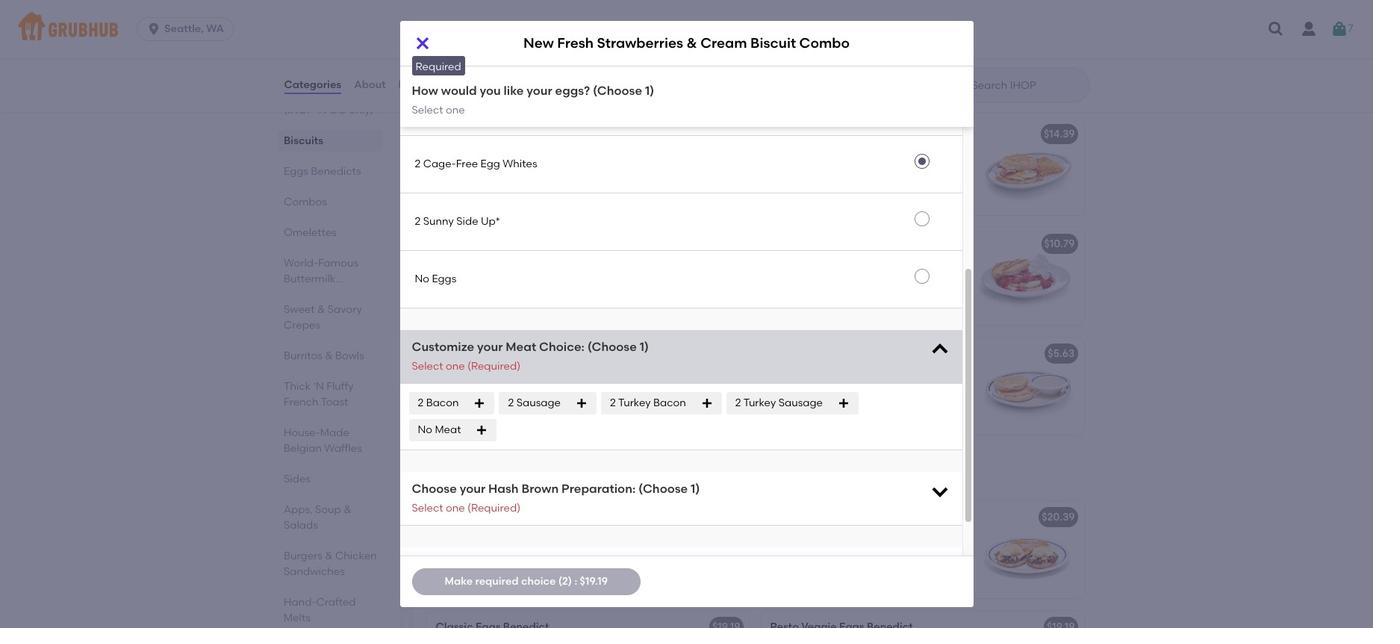 Task type: vqa. For each thing, say whether or not it's contained in the screenshot.
16 pieces of our freshly prepared Extra Crispy Tenders, 4 large sides of your choice, 8 biscuits and 8 dipping sauces.'s Pieces
no



Task type: describe. For each thing, give the bounding box(es) containing it.
hand-crafted melts
[[283, 596, 355, 624]]

choice
[[521, 575, 556, 588]]

select inside choose your hash brown preparation:  (choose 1) select one (required)
[[412, 502, 443, 514]]

about button
[[353, 58, 387, 112]]

you
[[480, 84, 501, 98]]

2 over hard* button
[[400, 79, 962, 135]]

would
[[441, 84, 477, 98]]

bourbon bacon jam eggs benedict image
[[637, 501, 749, 598]]

new fresh strawberries & cream biscuit
[[770, 237, 977, 250]]

2 sunny side up* button
[[400, 194, 962, 250]]

(choose inside how would you like your eggs? (choose 1) select one
[[593, 84, 642, 98]]

choose your hash brown preparation:  (choose 1) select one (required)
[[412, 482, 700, 514]]

hard*
[[450, 100, 480, 113]]

muffin. inside smoky bourbon bacon jam, hickory- smoked bacon, poached eggs* & hollandaise on an english muffin.
[[566, 562, 601, 575]]

7
[[1348, 22, 1354, 35]]

your inside how would you like your eggs? (choose 1) select one
[[527, 84, 552, 98]]

sandwich for new chicken biscuit sandwich
[[543, 128, 594, 140]]

$16.79
[[710, 128, 740, 140]]

english inside smoky bourbon bacon jam, hickory- smoked bacon, poached eggs* & hollandaise on an english muffin.
[[528, 562, 564, 575]]

& up '2 over hard*' button
[[687, 35, 697, 52]]

bowls
[[335, 349, 364, 362]]

strawberries inside fresh strawberries & cream biscuit with 2 eggs*, 2 hickory-smoked bacon strips or pork sausage links & hash browns.
[[465, 368, 529, 381]]

whipped inside warm & flaky buttermilk biscuit split & filled with cheesecake mousse, fresh strawberries, a drizzle of our old-fashioned syrup, whipped topping & powdered sugar.
[[880, 304, 925, 317]]

1 horizontal spatial biscuits
[[424, 83, 485, 102]]

hearty
[[496, 274, 528, 286]]

your for hash
[[460, 482, 486, 496]]

our
[[921, 289, 938, 302]]

eggs* inside smoky bourbon bacon jam, hickory- smoked bacon, poached eggs* & hollandaise on an english muffin.
[[565, 547, 594, 560]]

about
[[354, 78, 386, 91]]

biscuit for mousse,
[[895, 259, 928, 271]]

brown
[[522, 482, 559, 496]]

customize your meat choice: (choose 1) select one (required)
[[412, 340, 649, 373]]

new chicken biscuit sandwich
[[436, 128, 594, 140]]

hollandaise inside smoky bourbon bacon jam, hickory- smoked bacon, poached eggs* & hollandaise on an english muffin.
[[436, 562, 494, 575]]

red
[[927, 532, 943, 545]]

wa
[[206, 22, 224, 35]]

warm & flaky buttermilk biscuit served with hearty gravy, 2 eggs*, 2 pork sausage links, 2 hickory- smoked bacon strips & hash browns. *gravy may contain pork.
[[436, 259, 620, 332]]

0 vertical spatial combo
[[799, 35, 850, 52]]

peppers
[[791, 547, 833, 560]]

& down serrano
[[851, 577, 859, 590]]

$19.19 for new
[[712, 237, 740, 250]]

0 vertical spatial new fresh strawberries & cream biscuit combo
[[523, 35, 850, 52]]

crepes
[[283, 319, 320, 332]]

hash
[[488, 482, 519, 496]]

& down pork.
[[559, 347, 567, 360]]

0 horizontal spatial eggs benedicts
[[283, 165, 361, 178]]

fashioned
[[793, 304, 845, 317]]

& up pork.
[[543, 304, 551, 317]]

no for no eggs
[[415, 273, 429, 285]]

svg image for 2  bacon
[[474, 397, 486, 409]]

new breakfast biscuit sandwich image
[[972, 118, 1084, 215]]

svg image inside seattle, wa button
[[146, 22, 161, 37]]

old-
[[770, 304, 793, 317]]

topping
[[770, 319, 810, 332]]

2 sausage from the left
[[779, 397, 823, 409]]

& left gravy
[[554, 237, 562, 250]]

$20.39
[[1042, 511, 1075, 523]]

muffin. inside fire-roasted poblano peppers, red bell peppers & onions, shredded beef, chopped serrano peppers, poached eggs* & poblano hollandaise on an english muffin.
[[901, 593, 936, 605]]

warm & flaky buttermilk biscuit served with whipped real butter.
[[770, 368, 932, 396]]

seattle,
[[164, 22, 204, 35]]

gravy
[[564, 237, 595, 250]]

jam
[[517, 511, 541, 523]]

cheesecake
[[831, 274, 892, 286]]

chopped
[[798, 562, 844, 575]]

bacon inside fresh strawberries & cream biscuit with 2 eggs*, 2 hickory-smoked bacon strips or pork sausage links & hash browns.
[[436, 399, 469, 411]]

family feasts (ihop 'n go only)
[[283, 88, 373, 116]]

(required) inside choose your hash brown preparation:  (choose 1) select one (required)
[[467, 502, 521, 514]]

hash inside fresh strawberries & cream biscuit with 2 eggs*, 2 hickory-smoked bacon strips or pork sausage links & hash browns.
[[436, 414, 460, 427]]

sweet
[[283, 303, 314, 316]]

2 vertical spatial poblano
[[861, 577, 903, 590]]

1) inside choose your hash brown preparation:  (choose 1) select one (required)
[[691, 482, 700, 496]]

eggs up onions,
[[846, 511, 871, 523]]

spicy poblano eggs benedict image
[[972, 501, 1084, 598]]

(optional)
[[487, 557, 548, 571]]

fire-roasted poblano peppers, red bell peppers & onions, shredded beef, chopped serrano peppers, poached eggs* & poblano hollandaise on an english muffin.
[[770, 532, 943, 605]]

famous
[[318, 257, 358, 270]]

serrano
[[846, 562, 886, 575]]

only)
[[349, 104, 373, 116]]

1) inside how would you like your eggs? (choose 1) select one
[[645, 84, 654, 98]]

links
[[584, 399, 606, 411]]

an inside smoky bourbon bacon jam, hickory- smoked bacon, poached eggs* & hollandaise on an english muffin.
[[512, 562, 526, 575]]

mousse,
[[895, 274, 936, 286]]

& up mousse,
[[894, 237, 902, 250]]

syrup,
[[848, 304, 878, 317]]

your for meat
[[477, 340, 503, 354]]

burritos
[[283, 349, 322, 362]]

new for $16.79
[[436, 128, 459, 140]]

& inside world-famous buttermilk pancakes sweet & savory crepes
[[317, 303, 325, 316]]

new fresh strawberries & cream biscuit image
[[972, 228, 1084, 325]]

buttermilk for drizzle
[[840, 259, 892, 271]]

eggs up bourbon
[[424, 466, 462, 485]]

$5.63
[[1048, 347, 1075, 360]]

feasts
[[319, 88, 352, 101]]

with inside warm & flaky buttermilk biscuit served with hearty gravy, 2 eggs*, 2 pork sausage links, 2 hickory- smoked bacon strips & hash browns. *gravy may contain pork.
[[472, 274, 493, 286]]

one inside how would you like your eggs? (choose 1) select one
[[446, 103, 465, 116]]

on inside fire-roasted poblano peppers, red bell peppers & onions, shredded beef, chopped serrano peppers, poached eggs* & poblano hollandaise on an english muffin.
[[831, 593, 844, 605]]

poached inside fire-roasted poblano peppers, red bell peppers & onions, shredded beef, chopped serrano peppers, poached eggs* & poblano hollandaise on an english muffin.
[[770, 577, 816, 590]]

(choose inside choose your hash brown preparation:  (choose 1) select one (required)
[[639, 482, 688, 496]]

2 sausage
[[508, 397, 561, 409]]

how
[[412, 84, 438, 98]]

flaky for filled
[[814, 259, 838, 271]]

may
[[473, 319, 496, 332]]

eggs?
[[555, 84, 590, 98]]

new for $14.39
[[770, 128, 793, 140]]

cream inside fresh strawberries & cream biscuit with 2 eggs*, 2 hickory-smoked bacon strips or pork sausage links & hash browns.
[[542, 368, 577, 381]]

egg
[[481, 158, 500, 170]]

french
[[283, 396, 318, 408]]

spicy poblano eggs benedict
[[770, 511, 920, 523]]

eggs*, inside warm & flaky buttermilk biscuit served with hearty gravy, 2 eggs*, 2 pork sausage links, 2 hickory- smoked bacon strips & hash browns. *gravy may contain pork.
[[572, 274, 604, 286]]

roasted
[[793, 532, 832, 545]]

& up filled
[[804, 259, 812, 271]]

cage-
[[423, 158, 456, 170]]

svg image for no meat
[[476, 424, 488, 436]]

& up the chopped
[[835, 547, 843, 560]]

pesto veggie eggs benedict image
[[972, 611, 1084, 628]]

medium*
[[450, 43, 496, 55]]

2 vertical spatial $19.19
[[580, 575, 608, 588]]

over for hard*
[[423, 100, 447, 113]]

0 horizontal spatial biscuits
[[283, 134, 323, 147]]

fire-
[[770, 532, 793, 545]]

how would you like your eggs? (choose 1) select one
[[412, 84, 654, 116]]

savory
[[327, 303, 362, 316]]

:
[[575, 575, 577, 588]]

bourbon
[[472, 532, 515, 545]]

preparation:
[[562, 482, 636, 496]]

eggs* inside fire-roasted poblano peppers, red bell peppers & onions, shredded beef, chopped serrano peppers, poached eggs* & poblano hollandaise on an english muffin.
[[819, 577, 848, 590]]

(ihop
[[283, 104, 313, 116]]

0 vertical spatial chicken
[[461, 128, 503, 140]]

& down side
[[469, 259, 477, 271]]

onions,
[[846, 547, 882, 560]]

(choose inside customize your meat choice: (choose 1) select one (required)
[[587, 340, 637, 354]]

fresh inside fresh strawberries & cream biscuit with 2 eggs*, 2 hickory-smoked bacon strips or pork sausage links & hash browns.
[[436, 368, 463, 381]]

choose
[[412, 482, 457, 496]]

filled
[[781, 274, 805, 286]]

pork.
[[539, 319, 565, 332]]

required
[[475, 575, 519, 588]]

$19.19 for spicy
[[712, 511, 740, 523]]

strips inside fresh strawberries & cream biscuit with 2 eggs*, 2 hickory-smoked bacon strips or pork sausage links & hash browns.
[[471, 399, 498, 411]]

of
[[909, 289, 919, 302]]

new breakfast biscuit sandwich
[[770, 128, 936, 140]]

made
[[320, 426, 349, 439]]

bacon,
[[478, 547, 514, 560]]

thick 'n fluffy french toast
[[283, 380, 353, 408]]

on inside smoky bourbon bacon jam, hickory- smoked bacon, poached eggs* & hollandaise on an english muffin.
[[497, 562, 510, 575]]

pork inside fresh strawberries & cream biscuit with 2 eggs*, 2 hickory-smoked bacon strips or pork sausage links & hash browns.
[[514, 399, 536, 411]]

& down fashioned
[[813, 319, 821, 332]]

toast
[[321, 396, 348, 408]]

combos
[[283, 196, 327, 208]]

sunny
[[423, 215, 454, 228]]

seattle, wa button
[[137, 17, 240, 41]]

whipped inside warm & flaky buttermilk biscuit served with whipped real butter.
[[830, 384, 874, 396]]

1 horizontal spatial combo
[[645, 347, 683, 360]]

2 over medium* button
[[400, 21, 962, 78]]

1 vertical spatial benedicts
[[466, 466, 545, 485]]

reviews
[[398, 78, 440, 91]]

sandwich for new breakfast biscuit sandwich
[[885, 128, 936, 140]]



Task type: locate. For each thing, give the bounding box(es) containing it.
fresh up filled
[[796, 237, 824, 250]]

1 vertical spatial peppers,
[[889, 562, 933, 575]]

1 vertical spatial hickory-
[[510, 384, 551, 396]]

1 vertical spatial pork
[[514, 399, 536, 411]]

hollandaise
[[436, 562, 494, 575], [770, 593, 829, 605]]

1 (required) from the top
[[467, 360, 521, 373]]

1 vertical spatial (required)
[[467, 502, 521, 514]]

crafted
[[316, 596, 355, 609]]

cream
[[701, 35, 747, 52], [904, 237, 940, 250], [570, 347, 605, 360], [542, 368, 577, 381]]

browns. inside warm & flaky buttermilk biscuit served with hearty gravy, 2 eggs*, 2 pork sausage links, 2 hickory- smoked bacon strips & hash browns. *gravy may contain pork.
[[581, 304, 620, 317]]

benedicts
[[311, 165, 361, 178], [466, 466, 545, 485]]

muffin. down shredded
[[901, 593, 936, 605]]

0 horizontal spatial eggs*
[[565, 547, 594, 560]]

with up the strawberries,
[[807, 274, 829, 286]]

meat inside customize your meat choice: (choose 1) select one (required)
[[506, 340, 536, 354]]

warm up 2 turkey sausage
[[770, 368, 801, 381]]

warm inside warm & flaky buttermilk biscuit served with hearty gravy, 2 eggs*, 2 pork sausage links, 2 hickory- smoked bacon strips & hash browns. *gravy may contain pork.
[[436, 259, 467, 271]]

poblano up onions,
[[835, 532, 877, 545]]

1 vertical spatial hollandaise
[[770, 593, 829, 605]]

2 over hard*
[[415, 100, 480, 113]]

poblano up roasted
[[801, 511, 844, 523]]

0 horizontal spatial chicken
[[335, 550, 376, 562]]

& right links
[[609, 399, 617, 411]]

biscuits down required at the top left
[[424, 83, 485, 102]]

hash
[[553, 304, 578, 317], [436, 414, 460, 427]]

meat down contain
[[506, 340, 536, 354]]

butter.
[[899, 384, 932, 396]]

2 horizontal spatial combo
[[799, 35, 850, 52]]

1 horizontal spatial bacon
[[478, 304, 511, 317]]

bacon down jam
[[518, 532, 551, 545]]

0 vertical spatial english
[[528, 562, 564, 575]]

smoked inside warm & flaky buttermilk biscuit served with hearty gravy, 2 eggs*, 2 pork sausage links, 2 hickory- smoked bacon strips & hash browns. *gravy may contain pork.
[[436, 304, 476, 317]]

burritos & bowls
[[283, 349, 364, 362]]

0 horizontal spatial pork
[[436, 289, 459, 302]]

$10.79
[[1044, 237, 1075, 250]]

add
[[412, 557, 437, 571]]

1 horizontal spatial flaky
[[814, 259, 838, 271]]

warm for buttermilk
[[436, 259, 467, 271]]

served inside warm & flaky buttermilk biscuit served with whipped real butter.
[[770, 384, 804, 396]]

served up *gravy
[[436, 274, 469, 286]]

2 vertical spatial one
[[446, 502, 465, 514]]

1 select from the top
[[412, 103, 443, 116]]

flaky
[[480, 259, 503, 271], [814, 259, 838, 271]]

'n left go
[[316, 104, 326, 116]]

buttermilk for links,
[[506, 259, 558, 271]]

eggs up combos
[[283, 165, 308, 178]]

1 horizontal spatial buttermilk
[[461, 237, 514, 250]]

muffin. down jam,
[[566, 562, 601, 575]]

peppers,
[[879, 532, 924, 545], [889, 562, 933, 575]]

powdered
[[823, 319, 875, 332]]

1 vertical spatial poached
[[770, 577, 816, 590]]

0 horizontal spatial turkey
[[618, 397, 651, 409]]

2 sunny side up*
[[415, 215, 500, 228]]

biscuit inside warm & flaky buttermilk biscuit split & filled with cheesecake mousse, fresh strawberries, a drizzle of our old-fashioned syrup, whipped topping & powdered sugar.
[[895, 259, 928, 271]]

1 over from the top
[[423, 43, 447, 55]]

1 vertical spatial an
[[847, 593, 860, 605]]

one
[[446, 103, 465, 116], [446, 360, 465, 373], [446, 502, 465, 514]]

sausage inside warm & flaky buttermilk biscuit served with hearty gravy, 2 eggs*, 2 pork sausage links, 2 hickory- smoked bacon strips & hash browns. *gravy may contain pork.
[[461, 289, 504, 302]]

new buttermilk biscuit image
[[972, 338, 1084, 435]]

1 vertical spatial poblano
[[835, 532, 877, 545]]

0 vertical spatial hash
[[553, 304, 578, 317]]

burgers
[[283, 550, 322, 562]]

3 select from the top
[[412, 502, 443, 514]]

Search IHOP search field
[[970, 78, 1085, 93]]

strips
[[514, 304, 541, 317], [471, 399, 498, 411]]

biscuit
[[751, 35, 796, 52], [506, 128, 540, 140], [848, 128, 883, 140], [517, 237, 551, 250], [942, 237, 977, 250], [608, 347, 642, 360], [580, 368, 613, 381]]

one down would
[[446, 103, 465, 116]]

browns. inside fresh strawberries & cream biscuit with 2 eggs*, 2 hickory-smoked bacon strips or pork sausage links & hash browns.
[[463, 414, 502, 427]]

buttermilk
[[506, 259, 558, 271], [840, 259, 892, 271], [843, 368, 895, 381]]

world-
[[283, 257, 318, 270]]

2 select from the top
[[412, 360, 443, 373]]

3 one from the top
[[446, 502, 465, 514]]

biscuit inside warm & flaky buttermilk biscuit served with whipped real butter.
[[897, 368, 930, 381]]

pork
[[436, 289, 459, 302], [514, 399, 536, 411]]

0 horizontal spatial sausage
[[517, 397, 561, 409]]

1 horizontal spatial browns.
[[581, 304, 620, 317]]

1 turkey from the left
[[618, 397, 651, 409]]

0 vertical spatial (choose
[[593, 84, 642, 98]]

1 vertical spatial hash
[[436, 414, 460, 427]]

smoked down "smoky"
[[436, 547, 476, 560]]

served for warm & flaky buttermilk biscuit served with whipped real butter.
[[770, 384, 804, 396]]

1 horizontal spatial on
[[831, 593, 844, 605]]

with inside warm & flaky buttermilk biscuit split & filled with cheesecake mousse, fresh strawberries, a drizzle of our old-fashioned syrup, whipped topping & powdered sugar.
[[807, 274, 829, 286]]

poached inside smoky bourbon bacon jam, hickory- smoked bacon, poached eggs* & hollandaise on an english muffin.
[[516, 547, 562, 560]]

warm inside warm & flaky buttermilk biscuit split & filled with cheesecake mousse, fresh strawberries, a drizzle of our old-fashioned syrup, whipped topping & powdered sugar.
[[770, 259, 801, 271]]

sugar.
[[877, 319, 908, 332]]

1 vertical spatial biscuits
[[283, 134, 323, 147]]

new fresh strawberries & cream biscuit combo
[[523, 35, 850, 52], [436, 347, 683, 360]]

with down flaky
[[806, 384, 828, 396]]

buttermilk up the gravy,
[[506, 259, 558, 271]]

0 vertical spatial poached
[[516, 547, 562, 560]]

whipped up sugar.
[[880, 304, 925, 317]]

a inside warm & flaky buttermilk biscuit split & filled with cheesecake mousse, fresh strawberries, a drizzle of our old-fashioned syrup, whipped topping & powdered sugar.
[[865, 289, 872, 302]]

2 over from the top
[[423, 100, 447, 113]]

a
[[865, 289, 872, 302], [439, 557, 447, 571]]

world-famous buttermilk pancakes sweet & savory crepes
[[283, 257, 362, 332]]

sausage right or
[[517, 397, 561, 409]]

biscuits down (ihop on the top of page
[[283, 134, 323, 147]]

buttermilk inside warm & flaky buttermilk biscuit served with whipped real butter.
[[843, 368, 895, 381]]

0 horizontal spatial buttermilk
[[283, 273, 335, 285]]

1 vertical spatial $19.19
[[712, 511, 740, 523]]

2 flaky from the left
[[814, 259, 838, 271]]

one inside choose your hash brown preparation:  (choose 1) select one (required)
[[446, 502, 465, 514]]

flaky inside warm & flaky buttermilk biscuit split & filled with cheesecake mousse, fresh strawberries, a drizzle of our old-fashioned syrup, whipped topping & powdered sugar.
[[814, 259, 838, 271]]

turkey for sausage
[[744, 397, 776, 409]]

new down *gravy
[[436, 347, 459, 360]]

1 horizontal spatial eggs*
[[819, 577, 848, 590]]

new buttermilk biscuit & gravy combo image
[[637, 228, 749, 325]]

warm inside warm & flaky buttermilk biscuit served with whipped real butter.
[[770, 368, 801, 381]]

'n right thick
[[313, 380, 324, 393]]

1 horizontal spatial poached
[[770, 577, 816, 590]]

(required) down hash
[[467, 502, 521, 514]]

bourbon
[[436, 511, 479, 523]]

hickory- up 2 sausage
[[510, 384, 551, 396]]

1 vertical spatial (choose
[[587, 340, 637, 354]]

belgian
[[283, 442, 321, 455]]

1 horizontal spatial benedicts
[[466, 466, 545, 485]]

0 horizontal spatial a
[[439, 557, 447, 571]]

bell
[[770, 547, 788, 560]]

select inside customize your meat choice: (choose 1) select one (required)
[[412, 360, 443, 373]]

flaky up the strawberries,
[[814, 259, 838, 271]]

over inside '2 over hard*' button
[[423, 100, 447, 113]]

new fresh strawberries & cream biscuit combo down pork.
[[436, 347, 683, 360]]

no
[[415, 273, 429, 285], [418, 423, 432, 436]]

(required) inside customize your meat choice: (choose 1) select one (required)
[[467, 360, 521, 373]]

free
[[456, 158, 478, 170]]

buttermilk inside warm & flaky buttermilk biscuit split & filled with cheesecake mousse, fresh strawberries, a drizzle of our old-fashioned syrup, whipped topping & powdered sugar.
[[840, 259, 892, 271]]

one down customize
[[446, 360, 465, 373]]

0 horizontal spatial served
[[436, 274, 469, 286]]

buttermilk down up*
[[461, 237, 514, 250]]

(choose right the eggs?
[[593, 84, 642, 98]]

jam,
[[553, 532, 575, 545]]

1 horizontal spatial pork
[[514, 399, 536, 411]]

buttermilk inside warm & flaky buttermilk biscuit served with hearty gravy, 2 eggs*, 2 pork sausage links, 2 hickory- smoked bacon strips & hash browns. *gravy may contain pork.
[[506, 259, 558, 271]]

new for $10.79
[[770, 237, 793, 250]]

0 horizontal spatial benedicts
[[311, 165, 361, 178]]

0 horizontal spatial hollandaise
[[436, 562, 494, 575]]

0 vertical spatial hollandaise
[[436, 562, 494, 575]]

hollandaise down "beef,"
[[770, 593, 829, 605]]

muffin.
[[566, 562, 601, 575], [901, 593, 936, 605]]

1 vertical spatial 'n
[[313, 380, 324, 393]]

over down how
[[423, 100, 447, 113]]

turkey
[[618, 397, 651, 409], [744, 397, 776, 409]]

1 sandwich from the left
[[543, 128, 594, 140]]

0 horizontal spatial hash
[[436, 414, 460, 427]]

1 one from the top
[[446, 103, 465, 116]]

eggs inside button
[[432, 273, 457, 285]]

fresh strawberries & cream biscuit with 2 eggs*, 2 hickory-smoked bacon strips or pork sausage links & hash browns.
[[436, 368, 617, 427]]

eggs up jam,
[[543, 511, 568, 523]]

hash down the 2  bacon
[[436, 414, 460, 427]]

flaky
[[814, 368, 840, 381]]

flaky up hearty at left
[[480, 259, 503, 271]]

smoky
[[436, 532, 470, 545]]

hickory- right jam,
[[578, 532, 619, 545]]

1 benedict from the left
[[571, 511, 617, 523]]

with up the 2  bacon
[[436, 384, 457, 396]]

fresh
[[770, 289, 795, 302]]

$19.19 left spicy
[[712, 511, 740, 523]]

strawberries,
[[798, 289, 863, 302]]

1 vertical spatial browns.
[[463, 414, 502, 427]]

0 vertical spatial bacon
[[478, 304, 511, 317]]

bacon up may
[[478, 304, 511, 317]]

(2)
[[558, 575, 572, 588]]

poached down "beef,"
[[770, 577, 816, 590]]

1 horizontal spatial eggs*,
[[572, 274, 604, 286]]

0 vertical spatial poblano
[[801, 511, 844, 523]]

2 horizontal spatial bacon
[[518, 532, 551, 545]]

buttermilk up pancakes
[[283, 273, 335, 285]]

2 horizontal spatial bacon
[[653, 397, 686, 409]]

'n inside thick 'n fluffy french toast
[[313, 380, 324, 393]]

your inside customize your meat choice: (choose 1) select one (required)
[[477, 340, 503, 354]]

strawberries
[[597, 35, 683, 52], [826, 237, 891, 250], [491, 347, 557, 360], [465, 368, 529, 381]]

sides
[[283, 473, 310, 485]]

breakfast
[[796, 128, 846, 140]]

select down how
[[412, 103, 443, 116]]

smoked up links
[[551, 384, 590, 396]]

smoked inside smoky bourbon bacon jam, hickory- smoked bacon, poached eggs* & hollandaise on an english muffin.
[[436, 547, 476, 560]]

smoky bourbon bacon jam, hickory- smoked bacon, poached eggs* & hollandaise on an english muffin.
[[436, 532, 619, 575]]

one inside customize your meat choice: (choose 1) select one (required)
[[446, 360, 465, 373]]

buttermilk up real
[[843, 368, 895, 381]]

warm up no eggs
[[436, 259, 467, 271]]

& inside 'burgers & chicken sandwiches'
[[325, 550, 332, 562]]

0 vertical spatial pork
[[436, 289, 459, 302]]

new chicken biscuit sandwich image
[[637, 118, 749, 215]]

sausage
[[517, 397, 561, 409], [779, 397, 823, 409]]

contain
[[498, 319, 537, 332]]

hollandaise inside fire-roasted poblano peppers, red bell peppers & onions, shredded beef, chopped serrano peppers, poached eggs* & poblano hollandaise on an english muffin.
[[770, 593, 829, 605]]

shredded
[[884, 547, 933, 560]]

1 vertical spatial muffin.
[[901, 593, 936, 605]]

no inside button
[[415, 273, 429, 285]]

0 horizontal spatial combo
[[598, 237, 636, 250]]

svg image
[[1267, 20, 1285, 38], [1330, 20, 1348, 38], [146, 22, 161, 37], [413, 34, 431, 52], [929, 339, 950, 360], [701, 397, 713, 409], [838, 397, 850, 409], [929, 481, 950, 502]]

bacon inside smoky bourbon bacon jam, hickory- smoked bacon, poached eggs* & hollandaise on an english muffin.
[[518, 532, 551, 545]]

smoked
[[436, 304, 476, 317], [551, 384, 590, 396], [436, 547, 476, 560]]

house-made belgian waffles
[[283, 426, 362, 455]]

0 horizontal spatial on
[[497, 562, 510, 575]]

whipped down flaky
[[830, 384, 874, 396]]

hash up pork.
[[553, 304, 578, 317]]

waffles
[[324, 442, 362, 455]]

1 sausage from the left
[[517, 397, 561, 409]]

over for medium*
[[423, 43, 447, 55]]

(choose
[[593, 84, 642, 98], [587, 340, 637, 354], [639, 482, 688, 496]]

bacon inside warm & flaky buttermilk biscuit served with hearty gravy, 2 eggs*, 2 pork sausage links, 2 hickory- smoked bacon strips & hash browns. *gravy may contain pork.
[[478, 304, 511, 317]]

served for warm & flaky buttermilk biscuit served with hearty gravy, 2 eggs*, 2 pork sausage links, 2 hickory- smoked bacon strips & hash browns. *gravy may contain pork.
[[436, 274, 469, 286]]

reviews button
[[398, 58, 441, 112]]

warm
[[436, 259, 467, 271], [770, 259, 801, 271], [770, 368, 801, 381]]

svg image for 2 sausage
[[576, 397, 588, 409]]

& inside warm & flaky buttermilk biscuit served with whipped real butter.
[[804, 368, 812, 381]]

(required) up or
[[467, 360, 521, 373]]

bacon
[[478, 304, 511, 317], [436, 399, 469, 411], [518, 532, 551, 545]]

no meat
[[418, 423, 461, 436]]

new down 2 over hard*
[[436, 128, 459, 140]]

2 sandwich from the left
[[885, 128, 936, 140]]

over up required at the top left
[[423, 43, 447, 55]]

chicken inside 'burgers & chicken sandwiches'
[[335, 550, 376, 562]]

1 horizontal spatial turkey
[[744, 397, 776, 409]]

new left "breakfast"
[[770, 128, 793, 140]]

biscuit inside warm & flaky buttermilk biscuit served with hearty gravy, 2 eggs*, 2 pork sausage links, 2 hickory- smoked bacon strips & hash browns. *gravy may contain pork.
[[560, 259, 594, 271]]

0 horizontal spatial english
[[528, 562, 564, 575]]

1) inside customize your meat choice: (choose 1) select one (required)
[[640, 340, 649, 354]]

no down the 2  bacon
[[418, 423, 432, 436]]

english inside fire-roasted poblano peppers, red bell peppers & onions, shredded beef, chopped serrano peppers, poached eggs* & poblano hollandaise on an english muffin.
[[863, 593, 898, 605]]

0 vertical spatial eggs benedicts
[[283, 165, 361, 178]]

on down bacon,
[[497, 562, 510, 575]]

1) down the 2 over medium* button
[[645, 84, 654, 98]]

an inside fire-roasted poblano peppers, red bell peppers & onions, shredded beef, chopped serrano peppers, poached eggs* & poblano hollandaise on an english muffin.
[[847, 593, 860, 605]]

spicy
[[770, 511, 798, 523]]

your
[[527, 84, 552, 98], [477, 340, 503, 354], [460, 482, 486, 496]]

benedicts up combos
[[311, 165, 361, 178]]

turkey for bacon
[[618, 397, 651, 409]]

0 horizontal spatial flaky
[[480, 259, 503, 271]]

1 flaky from the left
[[480, 259, 503, 271]]

main navigation navigation
[[0, 0, 1373, 58]]

meat down the 2  bacon
[[435, 423, 461, 436]]

0 vertical spatial your
[[527, 84, 552, 98]]

& inside smoky bourbon bacon jam, hickory- smoked bacon, poached eggs* & hollandaise on an english muffin.
[[597, 547, 604, 560]]

chicken up 2 cage-free egg whites
[[461, 128, 503, 140]]

pork down no eggs
[[436, 289, 459, 302]]

2 one from the top
[[446, 360, 465, 373]]

select
[[412, 103, 443, 116], [412, 360, 443, 373], [412, 502, 443, 514]]

lunch/dinner beverage bundle image
[[637, 0, 749, 52]]

1 vertical spatial smoked
[[551, 384, 590, 396]]

bacon up bourbon
[[482, 511, 515, 523]]

1 horizontal spatial a
[[865, 289, 872, 302]]

& left bowls
[[325, 349, 332, 362]]

svg image for add a drink: (optional)
[[929, 556, 950, 577]]

fresh up the eggs?
[[557, 35, 594, 52]]

2 vertical spatial select
[[412, 502, 443, 514]]

1 vertical spatial meat
[[435, 423, 461, 436]]

customize
[[412, 340, 474, 354]]

0 horizontal spatial sausage
[[461, 289, 504, 302]]

drizzle
[[875, 289, 906, 302]]

2 vertical spatial 1)
[[691, 482, 700, 496]]

0 vertical spatial eggs*
[[565, 547, 594, 560]]

browns.
[[581, 304, 620, 317], [463, 414, 502, 427]]

hand-
[[283, 596, 316, 609]]

1) up 'bourbon bacon jam eggs benedict' image
[[691, 482, 700, 496]]

sausage up may
[[461, 289, 504, 302]]

0 vertical spatial strips
[[514, 304, 541, 317]]

new for $19.19
[[436, 237, 459, 250]]

select inside how would you like your eggs? (choose 1) select one
[[412, 103, 443, 116]]

0 horizontal spatial eggs*,
[[468, 384, 499, 396]]

with inside warm & flaky buttermilk biscuit served with whipped real butter.
[[806, 384, 828, 396]]

hickory- inside warm & flaky buttermilk biscuit served with hearty gravy, 2 eggs*, 2 pork sausage links, 2 hickory- smoked bacon strips & hash browns. *gravy may contain pork.
[[542, 289, 583, 302]]

0 vertical spatial sausage
[[461, 289, 504, 302]]

fresh down customize
[[436, 368, 463, 381]]

svg image right the no meat
[[476, 424, 488, 436]]

2 vertical spatial smoked
[[436, 547, 476, 560]]

0 vertical spatial one
[[446, 103, 465, 116]]

2 vertical spatial your
[[460, 482, 486, 496]]

select down the choose
[[412, 502, 443, 514]]

sausage left links
[[539, 399, 582, 411]]

or
[[501, 399, 511, 411]]

'n
[[316, 104, 326, 116], [313, 380, 324, 393]]

poached up 'choice'
[[516, 547, 562, 560]]

1 horizontal spatial sausage
[[779, 397, 823, 409]]

links,
[[507, 289, 531, 302]]

required
[[416, 60, 461, 73]]

biscuit up mousse,
[[895, 259, 928, 271]]

thick
[[283, 380, 310, 393]]

flaky for hearty
[[480, 259, 503, 271]]

new fresh strawberries & cream biscuit combo image
[[637, 338, 749, 435]]

0 vertical spatial browns.
[[581, 304, 620, 317]]

bacon for 2  bacon
[[426, 397, 459, 409]]

sausage inside fresh strawberries & cream biscuit with 2 eggs*, 2 hickory-smoked bacon strips or pork sausage links & hash browns.
[[539, 399, 582, 411]]

hickory- down the gravy,
[[542, 289, 583, 302]]

no for no meat
[[418, 423, 432, 436]]

with inside fresh strawberries & cream biscuit with 2 eggs*, 2 hickory-smoked bacon strips or pork sausage links & hash browns.
[[436, 384, 457, 396]]

a right add
[[439, 557, 447, 571]]

1 vertical spatial bacon
[[436, 399, 469, 411]]

2 benedict from the left
[[874, 511, 920, 523]]

pork inside warm & flaky buttermilk biscuit served with hearty gravy, 2 eggs*, 2 pork sausage links, 2 hickory- smoked bacon strips & hash browns. *gravy may contain pork.
[[436, 289, 459, 302]]

1 vertical spatial combo
[[598, 237, 636, 250]]

biscuit down gravy
[[560, 259, 594, 271]]

with left hearty at left
[[472, 274, 493, 286]]

apps,
[[283, 503, 312, 516]]

0 vertical spatial peppers,
[[879, 532, 924, 545]]

smoked up *gravy
[[436, 304, 476, 317]]

go
[[329, 104, 346, 116]]

split
[[931, 259, 952, 271]]

biscuits
[[424, 83, 485, 102], [283, 134, 323, 147]]

0 vertical spatial no
[[415, 273, 429, 285]]

burgers & chicken sandwiches
[[283, 550, 376, 578]]

biscuit for eggs*,
[[560, 259, 594, 271]]

biscuit inside fresh strawberries & cream biscuit with 2 eggs*, 2 hickory-smoked bacon strips or pork sausage links & hash browns.
[[580, 368, 613, 381]]

served
[[436, 274, 469, 286], [770, 384, 804, 396]]

*gravy
[[436, 319, 471, 332]]

2 vertical spatial hickory-
[[578, 532, 619, 545]]

2 vertical spatial bacon
[[518, 532, 551, 545]]

smoked inside fresh strawberries & cream biscuit with 2 eggs*, 2 hickory-smoked bacon strips or pork sausage links & hash browns.
[[551, 384, 590, 396]]

1 vertical spatial sausage
[[539, 399, 582, 411]]

1 horizontal spatial muffin.
[[901, 593, 936, 605]]

no down sunny
[[415, 273, 429, 285]]

soup
[[315, 503, 341, 516]]

family
[[283, 88, 317, 101]]

& down preparation:
[[597, 547, 604, 560]]

sausage down flaky
[[779, 397, 823, 409]]

$14.39
[[1044, 128, 1075, 140]]

1 vertical spatial served
[[770, 384, 804, 396]]

& up fresh on the top
[[770, 274, 778, 286]]

classic eggs benedict image
[[637, 611, 749, 628]]

& up 2 sausage
[[532, 368, 540, 381]]

eggs*, inside fresh strawberries & cream biscuit with 2 eggs*, 2 hickory-smoked bacon strips or pork sausage links & hash browns.
[[468, 384, 499, 396]]

omelettes
[[283, 226, 336, 239]]

1 vertical spatial select
[[412, 360, 443, 373]]

make
[[445, 575, 473, 588]]

new down sunny
[[436, 237, 459, 250]]

2 turkey from the left
[[744, 397, 776, 409]]

(choose right choice:
[[587, 340, 637, 354]]

english
[[528, 562, 564, 575], [863, 593, 898, 605]]

2 (required) from the top
[[467, 502, 521, 514]]

over inside the 2 over medium* button
[[423, 43, 447, 55]]

browns. down or
[[463, 414, 502, 427]]

0 horizontal spatial benedict
[[571, 511, 617, 523]]

warm for fresh
[[770, 259, 801, 271]]

1 vertical spatial buttermilk
[[283, 273, 335, 285]]

1 vertical spatial strips
[[471, 399, 498, 411]]

fresh down may
[[461, 347, 489, 360]]

beef,
[[770, 562, 795, 575]]

benedict down preparation:
[[571, 511, 617, 523]]

hickory- inside fresh strawberries & cream biscuit with 2 eggs*, 2 hickory-smoked bacon strips or pork sausage links & hash browns.
[[510, 384, 551, 396]]

like
[[504, 84, 524, 98]]

1 vertical spatial english
[[863, 593, 898, 605]]

up*
[[481, 215, 500, 228]]

svg image left or
[[474, 397, 486, 409]]

bacon up the no meat
[[426, 397, 459, 409]]

1 vertical spatial chicken
[[335, 550, 376, 562]]

served inside warm & flaky buttermilk biscuit served with hearty gravy, 2 eggs*, 2 pork sausage links, 2 hickory- smoked bacon strips & hash browns. *gravy may contain pork.
[[436, 274, 469, 286]]

& inside apps, soup & salads
[[343, 503, 351, 516]]

strips inside warm & flaky buttermilk biscuit served with hearty gravy, 2 eggs*, 2 pork sausage links, 2 hickory- smoked bacon strips & hash browns. *gravy may contain pork.
[[514, 304, 541, 317]]

select down customize
[[412, 360, 443, 373]]

0 vertical spatial biscuits
[[424, 83, 485, 102]]

svg image right 2 sausage
[[576, 397, 588, 409]]

your inside choose your hash brown preparation:  (choose 1) select one (required)
[[460, 482, 486, 496]]

hickory- inside smoky bourbon bacon jam, hickory- smoked bacon, poached eggs* & hollandaise on an english muffin.
[[578, 532, 619, 545]]

0 vertical spatial served
[[436, 274, 469, 286]]

2 inside 'button'
[[415, 158, 421, 170]]

new up the like
[[523, 35, 554, 52]]

svg image inside 7 button
[[1330, 20, 1348, 38]]

one down the choose
[[446, 502, 465, 514]]

'n inside family feasts (ihop 'n go only)
[[316, 104, 326, 116]]

svg image
[[474, 397, 486, 409], [576, 397, 588, 409], [476, 424, 488, 436], [929, 556, 950, 577]]

strips left or
[[471, 399, 498, 411]]

hash inside warm & flaky buttermilk biscuit served with hearty gravy, 2 eggs*, 2 pork sausage links, 2 hickory- smoked bacon strips & hash browns. *gravy may contain pork.
[[553, 304, 578, 317]]

1 vertical spatial new fresh strawberries & cream biscuit combo
[[436, 347, 683, 360]]

2
[[415, 43, 421, 55], [415, 100, 421, 113], [415, 158, 421, 170], [415, 215, 421, 228], [564, 274, 570, 286], [606, 274, 612, 286], [534, 289, 539, 302], [459, 384, 465, 396], [501, 384, 507, 396], [418, 397, 424, 409], [508, 397, 514, 409], [610, 397, 616, 409], [735, 397, 741, 409]]

flaky inside warm & flaky buttermilk biscuit served with hearty gravy, 2 eggs*, 2 pork sausage links, 2 hickory- smoked bacon strips & hash browns. *gravy may contain pork.
[[480, 259, 503, 271]]

0 horizontal spatial bacon
[[426, 397, 459, 409]]

0 vertical spatial 1)
[[645, 84, 654, 98]]

1 horizontal spatial hash
[[553, 304, 578, 317]]

1 vertical spatial eggs benedicts
[[424, 466, 545, 485]]

bacon for bourbon bacon jam eggs benedict
[[482, 511, 515, 523]]

served up 2 turkey sausage
[[770, 384, 804, 396]]

buttermilk inside world-famous buttermilk pancakes sweet & savory crepes
[[283, 273, 335, 285]]

pork right or
[[514, 399, 536, 411]]

0 vertical spatial on
[[497, 562, 510, 575]]

1 horizontal spatial english
[[863, 593, 898, 605]]

2  bacon
[[418, 397, 459, 409]]

0 vertical spatial over
[[423, 43, 447, 55]]

0 vertical spatial hickory-
[[542, 289, 583, 302]]



